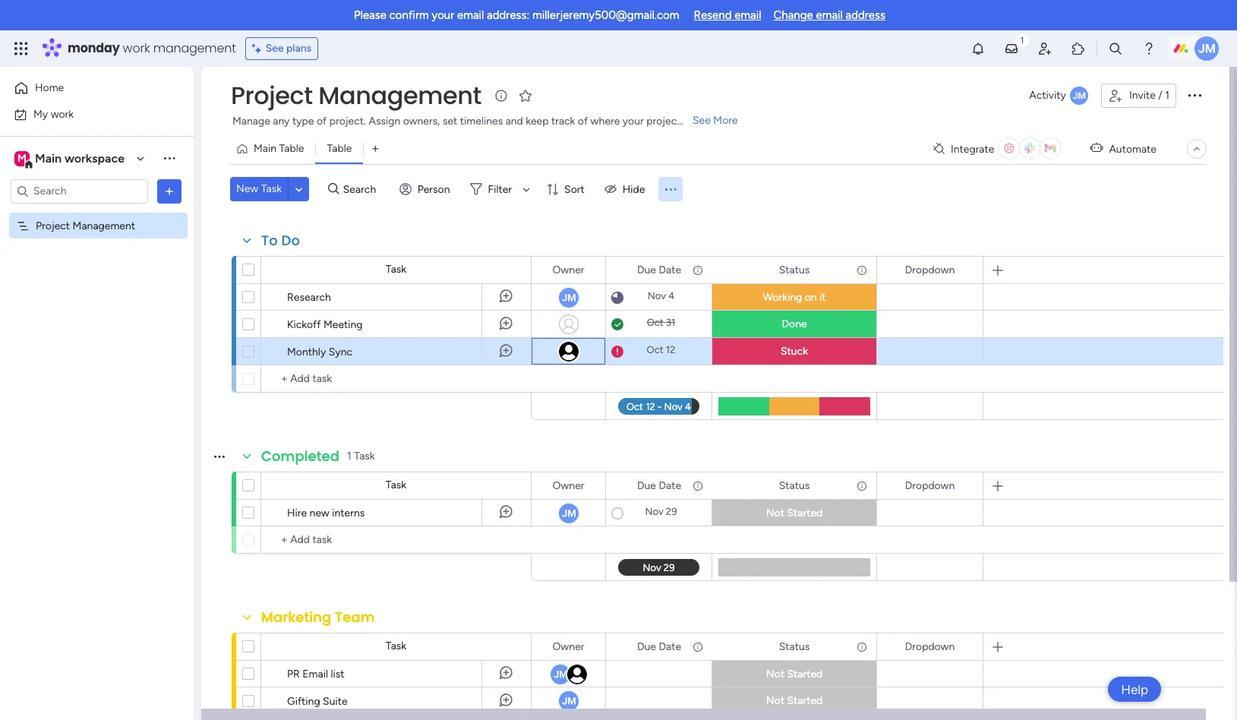 Task type: vqa. For each thing, say whether or not it's contained in the screenshot.
slider arrow image related to Reminder image slider arrow icon
no



Task type: describe. For each thing, give the bounding box(es) containing it.
management
[[153, 40, 236, 57]]

3 started from the top
[[788, 695, 823, 707]]

3 not from the top
[[767, 695, 785, 707]]

stuck
[[781, 345, 809, 358]]

due date for team
[[637, 640, 682, 653]]

resend email
[[694, 8, 762, 22]]

resend email link
[[694, 8, 762, 22]]

more
[[714, 114, 738, 127]]

dapulse integrations image
[[934, 143, 945, 155]]

nov for not
[[645, 506, 664, 517]]

main table
[[254, 142, 304, 155]]

kickoff
[[287, 318, 321, 331]]

2 due from the top
[[637, 479, 657, 492]]

project inside list box
[[36, 219, 70, 232]]

task for to do
[[386, 263, 407, 276]]

activity button
[[1024, 84, 1096, 108]]

meeting
[[324, 318, 363, 331]]

person button
[[393, 177, 459, 201]]

autopilot image
[[1091, 138, 1104, 158]]

change email address
[[774, 8, 886, 22]]

dropdown field for do
[[902, 262, 959, 278]]

invite / 1
[[1130, 89, 1170, 102]]

column information image for to do
[[692, 264, 704, 276]]

see plans
[[266, 42, 312, 55]]

please
[[354, 8, 387, 22]]

To Do field
[[258, 231, 304, 251]]

filter
[[488, 183, 512, 196]]

new
[[310, 507, 330, 520]]

project.
[[330, 115, 366, 128]]

due for team
[[637, 640, 657, 653]]

it
[[820, 291, 826, 304]]

please confirm your email address: millerjeremy500@gmail.com
[[354, 8, 680, 22]]

monday
[[68, 40, 120, 57]]

task inside button
[[261, 182, 282, 195]]

new task
[[236, 182, 282, 195]]

column information image for completed
[[692, 480, 704, 492]]

plans
[[286, 42, 312, 55]]

marketing team
[[261, 608, 375, 627]]

pr email list
[[287, 668, 345, 681]]

task for completed
[[386, 479, 407, 492]]

sort
[[565, 183, 585, 196]]

column information image
[[856, 264, 869, 276]]

project management inside list box
[[36, 219, 135, 232]]

0 vertical spatial project
[[231, 78, 313, 112]]

status for team
[[779, 640, 810, 653]]

4
[[669, 290, 675, 302]]

change email address link
[[774, 8, 886, 22]]

kickoff meeting
[[287, 318, 363, 331]]

monthly sync
[[287, 346, 353, 359]]

owner for team
[[553, 640, 585, 653]]

1 email from the left
[[457, 8, 484, 22]]

see for see plans
[[266, 42, 284, 55]]

due for do
[[637, 263, 657, 276]]

1 vertical spatial options image
[[162, 184, 177, 199]]

2 owner from the top
[[553, 479, 585, 492]]

type
[[292, 115, 314, 128]]

1 horizontal spatial your
[[623, 115, 644, 128]]

1 horizontal spatial management
[[319, 78, 482, 112]]

to do
[[261, 231, 300, 250]]

show board description image
[[492, 88, 511, 103]]

my work button
[[9, 102, 163, 127]]

+ Add task text field
[[269, 370, 524, 388]]

Search in workspace field
[[32, 182, 127, 200]]

working on it
[[763, 291, 826, 304]]

workspace selection element
[[14, 149, 127, 169]]

due date field for do
[[634, 262, 685, 278]]

millerjeremy500@gmail.com
[[533, 8, 680, 22]]

invite members image
[[1038, 41, 1053, 56]]

sort button
[[540, 177, 594, 201]]

work for my
[[51, 108, 74, 120]]

my
[[33, 108, 48, 120]]

new task button
[[230, 177, 288, 201]]

owner for do
[[553, 263, 585, 276]]

see for see more
[[693, 114, 711, 127]]

due date for do
[[637, 263, 682, 276]]

29
[[666, 506, 677, 517]]

m
[[18, 152, 27, 165]]

oct for done
[[647, 317, 664, 328]]

project
[[647, 115, 681, 128]]

1 of from the left
[[317, 115, 327, 128]]

v2 overdue deadline image
[[612, 345, 624, 359]]

person
[[418, 183, 450, 196]]

activity
[[1030, 89, 1067, 102]]

status for do
[[779, 263, 810, 276]]

timelines
[[460, 115, 503, 128]]

email
[[303, 668, 328, 681]]

Project Management field
[[227, 78, 485, 112]]

not for list
[[767, 668, 785, 681]]

angle down image
[[295, 184, 303, 195]]

nov 4
[[648, 290, 675, 302]]

apps image
[[1071, 41, 1087, 56]]

track
[[552, 115, 576, 128]]

0 vertical spatial project management
[[231, 78, 482, 112]]

1
[[1166, 89, 1170, 102]]

Marketing Team field
[[258, 608, 379, 628]]

help image
[[1142, 41, 1157, 56]]

working
[[763, 291, 803, 304]]

+ Add task text field
[[269, 531, 524, 549]]

arrow down image
[[518, 180, 536, 198]]

hire new interns
[[287, 507, 365, 520]]

owners,
[[403, 115, 440, 128]]

2 dropdown field from the top
[[902, 478, 959, 494]]

collapse board header image
[[1191, 143, 1204, 155]]

workspace
[[65, 151, 125, 165]]

select product image
[[14, 41, 29, 56]]

email for change email address
[[816, 8, 843, 22]]

home button
[[9, 76, 163, 100]]

menu image
[[664, 182, 679, 197]]

3 not started from the top
[[767, 695, 823, 707]]

0 horizontal spatial your
[[432, 8, 455, 22]]

not started for list
[[767, 668, 823, 681]]

change
[[774, 8, 814, 22]]

assign
[[369, 115, 401, 128]]

2 status field from the top
[[776, 478, 814, 494]]



Task type: locate. For each thing, give the bounding box(es) containing it.
date
[[659, 263, 682, 276], [659, 479, 682, 492], [659, 640, 682, 653]]

0 vertical spatial see
[[266, 42, 284, 55]]

1 due date from the top
[[637, 263, 682, 276]]

Completed field
[[258, 447, 344, 467]]

1 due date field from the top
[[634, 262, 685, 278]]

work inside button
[[51, 108, 74, 120]]

3 dropdown field from the top
[[902, 639, 959, 655]]

1 horizontal spatial work
[[123, 40, 150, 57]]

monthly
[[287, 346, 326, 359]]

0 vertical spatial work
[[123, 40, 150, 57]]

owner field for do
[[549, 262, 589, 278]]

1 vertical spatial project management
[[36, 219, 135, 232]]

0 vertical spatial not
[[767, 507, 785, 520]]

sync
[[329, 346, 353, 359]]

1 vertical spatial owner field
[[549, 478, 589, 494]]

1 vertical spatial your
[[623, 115, 644, 128]]

2 vertical spatial status field
[[776, 639, 814, 655]]

1 vertical spatial due
[[637, 479, 657, 492]]

1 not from the top
[[767, 507, 785, 520]]

2 vertical spatial owner
[[553, 640, 585, 653]]

1 date from the top
[[659, 263, 682, 276]]

due date
[[637, 263, 682, 276], [637, 479, 682, 492], [637, 640, 682, 653]]

options image right 1
[[1186, 86, 1204, 104]]

3 dropdown from the top
[[906, 640, 955, 653]]

2 vertical spatial due
[[637, 640, 657, 653]]

where
[[591, 115, 620, 128]]

completed
[[261, 447, 340, 466]]

marketing
[[261, 608, 332, 627]]

main for main workspace
[[35, 151, 62, 165]]

/
[[1159, 89, 1163, 102]]

add view image
[[373, 143, 379, 155]]

table inside table button
[[327, 142, 352, 155]]

resend
[[694, 8, 732, 22]]

see left more
[[693, 114, 711, 127]]

0 vertical spatial options image
[[1186, 86, 1204, 104]]

dropdown
[[906, 263, 955, 276], [906, 479, 955, 492], [906, 640, 955, 653]]

set
[[443, 115, 458, 128]]

date for team
[[659, 640, 682, 653]]

1 owner field from the top
[[549, 262, 589, 278]]

1 vertical spatial status field
[[776, 478, 814, 494]]

address:
[[487, 8, 530, 22]]

3 due date from the top
[[637, 640, 682, 653]]

3 email from the left
[[816, 8, 843, 22]]

main workspace
[[35, 151, 125, 165]]

invite
[[1130, 89, 1156, 102]]

oct 12
[[647, 344, 676, 356]]

nov 29
[[645, 506, 677, 517]]

2 of from the left
[[578, 115, 588, 128]]

due date field for team
[[634, 639, 685, 655]]

table down any
[[279, 142, 304, 155]]

column information image
[[692, 264, 704, 276], [692, 480, 704, 492], [856, 480, 869, 492], [692, 641, 704, 653], [856, 641, 869, 653]]

0 horizontal spatial options image
[[162, 184, 177, 199]]

dropdown field for team
[[902, 639, 959, 655]]

oct left 31
[[647, 317, 664, 328]]

see more
[[693, 114, 738, 127]]

hide
[[623, 183, 645, 196]]

work for monday
[[123, 40, 150, 57]]

Status field
[[776, 262, 814, 278], [776, 478, 814, 494], [776, 639, 814, 655]]

2 not from the top
[[767, 668, 785, 681]]

31
[[666, 317, 676, 328]]

to
[[261, 231, 278, 250]]

dropdown for team
[[906, 640, 955, 653]]

1 horizontal spatial email
[[735, 8, 762, 22]]

0 horizontal spatial work
[[51, 108, 74, 120]]

2 vertical spatial owner field
[[549, 639, 589, 655]]

your
[[432, 8, 455, 22], [623, 115, 644, 128]]

main for main table
[[254, 142, 277, 155]]

email for resend email
[[735, 8, 762, 22]]

interns
[[332, 507, 365, 520]]

task for marketing team
[[386, 640, 407, 653]]

nov left 29
[[645, 506, 664, 517]]

see inside "button"
[[266, 42, 284, 55]]

due
[[637, 263, 657, 276], [637, 479, 657, 492], [637, 640, 657, 653]]

3 due date field from the top
[[634, 639, 685, 655]]

list
[[331, 668, 345, 681]]

1 started from the top
[[788, 507, 823, 520]]

0 horizontal spatial see
[[266, 42, 284, 55]]

done
[[782, 318, 807, 331]]

1 status from the top
[[779, 263, 810, 276]]

0 vertical spatial due
[[637, 263, 657, 276]]

see plans button
[[245, 37, 318, 60]]

2 date from the top
[[659, 479, 682, 492]]

home
[[35, 81, 64, 94]]

1 vertical spatial started
[[788, 668, 823, 681]]

3 date from the top
[[659, 640, 682, 653]]

not for interns
[[767, 507, 785, 520]]

email
[[457, 8, 484, 22], [735, 8, 762, 22], [816, 8, 843, 22]]

1 status field from the top
[[776, 262, 814, 278]]

main inside workspace selection element
[[35, 151, 62, 165]]

options image
[[1186, 86, 1204, 104], [162, 184, 177, 199]]

v2 done deadline image
[[612, 317, 624, 332]]

0 vertical spatial due date
[[637, 263, 682, 276]]

2 due date field from the top
[[634, 478, 685, 494]]

help button
[[1109, 677, 1162, 702]]

any
[[273, 115, 290, 128]]

project management
[[231, 78, 482, 112], [36, 219, 135, 232]]

email right 'change'
[[816, 8, 843, 22]]

nov
[[648, 290, 666, 302], [645, 506, 664, 517]]

2 vertical spatial date
[[659, 640, 682, 653]]

owner
[[553, 263, 585, 276], [553, 479, 585, 492], [553, 640, 585, 653]]

1 vertical spatial owner
[[553, 479, 585, 492]]

management down search in workspace field
[[73, 219, 135, 232]]

2 started from the top
[[788, 668, 823, 681]]

1 horizontal spatial table
[[327, 142, 352, 155]]

main inside button
[[254, 142, 277, 155]]

main table button
[[230, 137, 316, 161]]

1 vertical spatial not started
[[767, 668, 823, 681]]

3 status from the top
[[779, 640, 810, 653]]

1 vertical spatial management
[[73, 219, 135, 232]]

email left address: on the left top
[[457, 8, 484, 22]]

1 oct from the top
[[647, 317, 664, 328]]

project management list box
[[0, 210, 194, 444]]

oct left 12
[[647, 344, 664, 356]]

address
[[846, 8, 886, 22]]

started
[[788, 507, 823, 520], [788, 668, 823, 681], [788, 695, 823, 707]]

3 status field from the top
[[776, 639, 814, 655]]

0 vertical spatial nov
[[648, 290, 666, 302]]

2 not started from the top
[[767, 668, 823, 681]]

date for do
[[659, 263, 682, 276]]

1 dropdown from the top
[[906, 263, 955, 276]]

0 horizontal spatial of
[[317, 115, 327, 128]]

1 vertical spatial oct
[[647, 344, 664, 356]]

new
[[236, 182, 259, 195]]

1 owner from the top
[[553, 263, 585, 276]]

pr
[[287, 668, 300, 681]]

2 oct from the top
[[647, 344, 664, 356]]

keep
[[526, 115, 549, 128]]

workspace image
[[14, 150, 30, 167]]

2 vertical spatial due date field
[[634, 639, 685, 655]]

manage any type of project. assign owners, set timelines and keep track of where your project stands.
[[233, 115, 718, 128]]

3 due from the top
[[637, 640, 657, 653]]

1 horizontal spatial main
[[254, 142, 277, 155]]

table down project.
[[327, 142, 352, 155]]

status field for team
[[776, 639, 814, 655]]

notifications image
[[971, 41, 986, 56]]

options image down workspace options icon
[[162, 184, 177, 199]]

table inside main table button
[[279, 142, 304, 155]]

0 vertical spatial status field
[[776, 262, 814, 278]]

0 horizontal spatial project
[[36, 219, 70, 232]]

2 vertical spatial not started
[[767, 695, 823, 707]]

invite / 1 button
[[1102, 84, 1177, 108]]

not started for interns
[[767, 507, 823, 520]]

integrate
[[951, 142, 995, 155]]

2 vertical spatial not
[[767, 695, 785, 707]]

work right 'my'
[[51, 108, 74, 120]]

1 vertical spatial status
[[779, 479, 810, 492]]

2 table from the left
[[327, 142, 352, 155]]

2 dropdown from the top
[[906, 479, 955, 492]]

nov left 4
[[648, 290, 666, 302]]

0 horizontal spatial table
[[279, 142, 304, 155]]

1 not started from the top
[[767, 507, 823, 520]]

stands.
[[684, 115, 718, 128]]

management inside list box
[[73, 219, 135, 232]]

manage
[[233, 115, 270, 128]]

0 vertical spatial your
[[432, 8, 455, 22]]

column information image for marketing team
[[692, 641, 704, 653]]

confirm
[[390, 8, 429, 22]]

Owner field
[[549, 262, 589, 278], [549, 478, 589, 494], [549, 639, 589, 655]]

see
[[266, 42, 284, 55], [693, 114, 711, 127]]

2 vertical spatial due date
[[637, 640, 682, 653]]

1 vertical spatial see
[[693, 114, 711, 127]]

main right workspace icon
[[35, 151, 62, 165]]

work right monday
[[123, 40, 150, 57]]

1 due from the top
[[637, 263, 657, 276]]

not started
[[767, 507, 823, 520], [767, 668, 823, 681], [767, 695, 823, 707]]

0 vertical spatial owner
[[553, 263, 585, 276]]

2 owner field from the top
[[549, 478, 589, 494]]

project management up project.
[[231, 78, 482, 112]]

1 table from the left
[[279, 142, 304, 155]]

table button
[[316, 137, 363, 161]]

3 owner from the top
[[553, 640, 585, 653]]

task
[[261, 182, 282, 195], [386, 263, 407, 276], [386, 479, 407, 492], [386, 640, 407, 653]]

2 vertical spatial dropdown field
[[902, 639, 959, 655]]

work
[[123, 40, 150, 57], [51, 108, 74, 120]]

management up assign
[[319, 78, 482, 112]]

1 horizontal spatial project management
[[231, 78, 482, 112]]

option
[[0, 212, 194, 215]]

main down manage
[[254, 142, 277, 155]]

0 horizontal spatial management
[[73, 219, 135, 232]]

nov for working
[[648, 290, 666, 302]]

2 vertical spatial dropdown
[[906, 640, 955, 653]]

status field for do
[[776, 262, 814, 278]]

1 horizontal spatial project
[[231, 78, 313, 112]]

team
[[335, 608, 375, 627]]

hire
[[287, 507, 307, 520]]

jeremy miller image
[[1195, 36, 1220, 61]]

see more link
[[691, 113, 740, 128]]

of right track
[[578, 115, 588, 128]]

filter button
[[464, 177, 536, 201]]

1 vertical spatial due date
[[637, 479, 682, 492]]

help
[[1122, 682, 1149, 697]]

1 vertical spatial dropdown
[[906, 479, 955, 492]]

1 horizontal spatial options image
[[1186, 86, 1204, 104]]

owner field for team
[[549, 639, 589, 655]]

0 horizontal spatial email
[[457, 8, 484, 22]]

0 vertical spatial started
[[788, 507, 823, 520]]

0 vertical spatial management
[[319, 78, 482, 112]]

0 vertical spatial not started
[[767, 507, 823, 520]]

oct for stuck
[[647, 344, 664, 356]]

Dropdown field
[[902, 262, 959, 278], [902, 478, 959, 494], [902, 639, 959, 655]]

project down search in workspace field
[[36, 219, 70, 232]]

email right resend
[[735, 8, 762, 22]]

and
[[506, 115, 523, 128]]

add to favorites image
[[518, 88, 533, 103]]

0 vertical spatial due date field
[[634, 262, 685, 278]]

1 vertical spatial dropdown field
[[902, 478, 959, 494]]

1 image
[[1016, 31, 1030, 48]]

started for interns
[[788, 507, 823, 520]]

your right where
[[623, 115, 644, 128]]

2 vertical spatial started
[[788, 695, 823, 707]]

oct 31
[[647, 317, 676, 328]]

not
[[767, 507, 785, 520], [767, 668, 785, 681], [767, 695, 785, 707]]

Due Date field
[[634, 262, 685, 278], [634, 478, 685, 494], [634, 639, 685, 655]]

gifting suite
[[287, 695, 348, 708]]

project up any
[[231, 78, 313, 112]]

2 status from the top
[[779, 479, 810, 492]]

0 vertical spatial oct
[[647, 317, 664, 328]]

on
[[805, 291, 817, 304]]

dropdown for do
[[906, 263, 955, 276]]

1 horizontal spatial see
[[693, 114, 711, 127]]

1 vertical spatial nov
[[645, 506, 664, 517]]

2 email from the left
[[735, 8, 762, 22]]

2 horizontal spatial email
[[816, 8, 843, 22]]

0 vertical spatial dropdown field
[[902, 262, 959, 278]]

inbox image
[[1005, 41, 1020, 56]]

1 dropdown field from the top
[[902, 262, 959, 278]]

1 vertical spatial date
[[659, 479, 682, 492]]

monday work management
[[68, 40, 236, 57]]

do
[[282, 231, 300, 250]]

suite
[[323, 695, 348, 708]]

2 due date from the top
[[637, 479, 682, 492]]

0 vertical spatial status
[[779, 263, 810, 276]]

2 vertical spatial status
[[779, 640, 810, 653]]

of right type in the top left of the page
[[317, 115, 327, 128]]

hide button
[[599, 177, 655, 201]]

of
[[317, 115, 327, 128], [578, 115, 588, 128]]

gifting
[[287, 695, 320, 708]]

your right confirm
[[432, 8, 455, 22]]

1 vertical spatial not
[[767, 668, 785, 681]]

research
[[287, 291, 331, 304]]

1 vertical spatial project
[[36, 219, 70, 232]]

0 vertical spatial dropdown
[[906, 263, 955, 276]]

my work
[[33, 108, 74, 120]]

1 horizontal spatial of
[[578, 115, 588, 128]]

Search field
[[339, 179, 385, 200]]

automate
[[1110, 142, 1157, 155]]

0 horizontal spatial main
[[35, 151, 62, 165]]

0 vertical spatial date
[[659, 263, 682, 276]]

v2 search image
[[328, 181, 339, 198]]

0 vertical spatial owner field
[[549, 262, 589, 278]]

3 owner field from the top
[[549, 639, 589, 655]]

started for list
[[788, 668, 823, 681]]

search everything image
[[1109, 41, 1124, 56]]

see left the plans
[[266, 42, 284, 55]]

status
[[779, 263, 810, 276], [779, 479, 810, 492], [779, 640, 810, 653]]

0 horizontal spatial project management
[[36, 219, 135, 232]]

workspace options image
[[162, 151, 177, 166]]

1 vertical spatial work
[[51, 108, 74, 120]]

1 vertical spatial due date field
[[634, 478, 685, 494]]

project management down search in workspace field
[[36, 219, 135, 232]]



